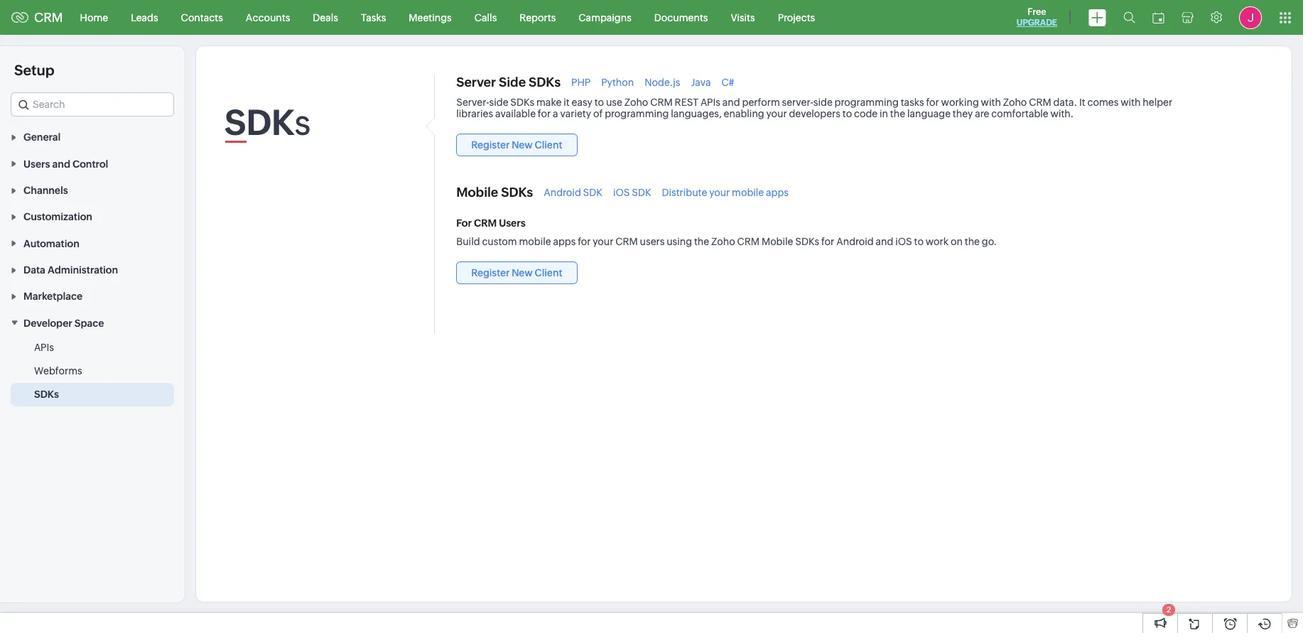 Task type: describe. For each thing, give the bounding box(es) containing it.
home link
[[69, 0, 119, 34]]

general
[[23, 132, 61, 143]]

comes
[[1088, 97, 1119, 108]]

projects
[[778, 12, 815, 23]]

register new client button for server-side sdks make it easy to use zoho crm rest apis and perform server-side programming tasks for working with zoho crm data. it comes with helper libraries available for a variety of programming languages, enabling your developers to code in the language they are comfortable with.
[[456, 134, 577, 156]]

java link
[[691, 76, 711, 88]]

ios inside for crm users build custom mobile apps for your crm users using the zoho crm mobile sdks for android and ios to work on the go.
[[895, 236, 912, 247]]

1 horizontal spatial programming
[[835, 97, 899, 108]]

channels
[[23, 185, 68, 196]]

0 horizontal spatial zoho
[[624, 97, 648, 108]]

administration
[[48, 264, 118, 276]]

users and control button
[[0, 150, 185, 177]]

campaigns
[[579, 12, 632, 23]]

sdk s
[[225, 103, 311, 143]]

code
[[854, 108, 878, 119]]

free
[[1028, 6, 1046, 17]]

crm left users
[[615, 236, 638, 247]]

visits
[[731, 12, 755, 23]]

for crm users build custom mobile apps for your crm users using the zoho crm mobile sdks for android and ios to work on the go.
[[456, 217, 997, 247]]

campaigns link
[[567, 0, 643, 34]]

of
[[593, 108, 603, 119]]

general button
[[0, 124, 185, 150]]

0 horizontal spatial the
[[694, 236, 709, 247]]

node.js
[[645, 76, 680, 88]]

they
[[953, 108, 973, 119]]

client for build custom mobile apps for your crm users using the zoho crm mobile sdks for android and ios to work on the go.
[[535, 267, 562, 279]]

2 side from the left
[[813, 97, 833, 108]]

sdk for ios sdk
[[632, 187, 651, 198]]

enabling
[[724, 108, 764, 119]]

webforms link
[[34, 364, 82, 378]]

the inside server-side sdks make it easy to use zoho crm rest apis and perform server-side programming tasks for working with zoho crm data. it comes with helper libraries available for a variety of programming languages, enabling your developers to code in the language they are comfortable with.
[[890, 108, 905, 119]]

2 horizontal spatial the
[[965, 236, 980, 247]]

0 horizontal spatial ios
[[613, 187, 630, 198]]

languages,
[[671, 108, 722, 119]]

documents link
[[643, 0, 719, 34]]

with.
[[1051, 108, 1074, 119]]

profile element
[[1231, 0, 1270, 34]]

tasks link
[[350, 0, 397, 34]]

deals
[[313, 12, 338, 23]]

and inside server-side sdks make it easy to use zoho crm rest apis and perform server-side programming tasks for working with zoho crm data. it comes with helper libraries available for a variety of programming languages, enabling your developers to code in the language they are comfortable with.
[[723, 97, 740, 108]]

1 side from the left
[[489, 97, 508, 108]]

php link
[[571, 76, 591, 88]]

control
[[72, 158, 108, 170]]

data administration button
[[0, 256, 185, 283]]

2
[[1167, 605, 1171, 614]]

android sdk link
[[544, 187, 602, 198]]

0 horizontal spatial android
[[544, 187, 581, 198]]

distribute your mobile apps link
[[662, 187, 789, 198]]

apis inside server-side sdks make it easy to use zoho crm rest apis and perform server-side programming tasks for working with zoho crm data. it comes with helper libraries available for a variety of programming languages, enabling your developers to code in the language they are comfortable with.
[[701, 97, 721, 108]]

developer space region
[[0, 336, 185, 406]]

ios sdk
[[613, 187, 651, 198]]

rest
[[675, 97, 699, 108]]

side
[[499, 75, 526, 90]]

space
[[75, 317, 104, 329]]

your inside server-side sdks make it easy to use zoho crm rest apis and perform server-side programming tasks for working with zoho crm data. it comes with helper libraries available for a variety of programming languages, enabling your developers to code in the language they are comfortable with.
[[766, 108, 787, 119]]

1 horizontal spatial to
[[843, 108, 852, 119]]

on
[[951, 236, 963, 247]]

crm link
[[11, 10, 63, 25]]

server-
[[782, 97, 814, 108]]

and inside for crm users build custom mobile apps for your crm users using the zoho crm mobile sdks for android and ios to work on the go.
[[876, 236, 893, 247]]

developers
[[789, 108, 841, 119]]

create menu image
[[1089, 9, 1106, 26]]

helper
[[1143, 97, 1173, 108]]

crm down node.js link
[[650, 97, 673, 108]]

meetings link
[[397, 0, 463, 34]]

available
[[495, 108, 536, 119]]

meetings
[[409, 12, 452, 23]]

libraries
[[456, 108, 493, 119]]

sdks inside server-side sdks make it easy to use zoho crm rest apis and perform server-side programming tasks for working with zoho crm data. it comes with helper libraries available for a variety of programming languages, enabling your developers to code in the language they are comfortable with.
[[510, 97, 534, 108]]

distribute
[[662, 187, 707, 198]]

it
[[1079, 97, 1086, 108]]

contacts
[[181, 12, 223, 23]]

php
[[571, 76, 591, 88]]

python
[[601, 76, 634, 88]]

home
[[80, 12, 108, 23]]

users inside for crm users build custom mobile apps for your crm users using the zoho crm mobile sdks for android and ios to work on the go.
[[499, 217, 526, 229]]

new for build custom mobile apps for your crm users using the zoho crm mobile sdks for android and ios to work on the go.
[[512, 267, 533, 279]]

are
[[975, 108, 989, 119]]

go.
[[982, 236, 997, 247]]

visits link
[[719, 0, 766, 34]]

crm left data.
[[1029, 97, 1051, 108]]

0 horizontal spatial sdk
[[225, 103, 294, 143]]

node.js link
[[645, 76, 680, 88]]

tasks
[[361, 12, 386, 23]]

users and control
[[23, 158, 108, 170]]

working
[[941, 97, 979, 108]]

sdks inside the developer space region
[[34, 388, 59, 400]]

register for build custom mobile apps for your crm users using the zoho crm mobile sdks for android and ios to work on the go.
[[471, 267, 510, 279]]

android sdk
[[544, 187, 602, 198]]

variety
[[560, 108, 591, 119]]

leads link
[[119, 0, 170, 34]]

reports link
[[508, 0, 567, 34]]

leads
[[131, 12, 158, 23]]

automation
[[23, 238, 79, 249]]

developer space button
[[0, 309, 185, 336]]

and inside dropdown button
[[52, 158, 70, 170]]

calls link
[[463, 0, 508, 34]]

your inside for crm users build custom mobile apps for your crm users using the zoho crm mobile sdks for android and ios to work on the go.
[[593, 236, 613, 247]]

server-
[[456, 97, 489, 108]]

sdk for android sdk
[[583, 187, 602, 198]]

apis inside the developer space region
[[34, 342, 54, 353]]

users
[[640, 236, 665, 247]]

marketplace button
[[0, 283, 185, 309]]

register new client for server-side sdks make it easy to use zoho crm rest apis and perform server-side programming tasks for working with zoho crm data. it comes with helper libraries available for a variety of programming languages, enabling your developers to code in the language they are comfortable with.
[[471, 139, 562, 151]]



Task type: vqa. For each thing, say whether or not it's contained in the screenshot.
the bottommost Zia
no



Task type: locate. For each thing, give the bounding box(es) containing it.
apps up for crm users build custom mobile apps for your crm users using the zoho crm mobile sdks for android and ios to work on the go.
[[766, 187, 789, 198]]

1 vertical spatial register new client button
[[456, 261, 577, 284]]

0 vertical spatial apps
[[766, 187, 789, 198]]

1 vertical spatial and
[[52, 158, 70, 170]]

to inside for crm users build custom mobile apps for your crm users using the zoho crm mobile sdks for android and ios to work on the go.
[[914, 236, 924, 247]]

and down c# link on the top of page
[[723, 97, 740, 108]]

1 vertical spatial mobile
[[762, 236, 793, 247]]

2 register new client from the top
[[471, 267, 562, 279]]

sdks
[[529, 75, 561, 90], [510, 97, 534, 108], [501, 185, 533, 200], [795, 236, 819, 247], [34, 388, 59, 400]]

1 with from the left
[[981, 97, 1001, 108]]

ios right android sdk on the top of the page
[[613, 187, 630, 198]]

1 vertical spatial your
[[709, 187, 730, 198]]

make
[[536, 97, 562, 108]]

mobile sdks
[[456, 185, 533, 200]]

1 horizontal spatial with
[[1121, 97, 1141, 108]]

1 vertical spatial android
[[836, 236, 874, 247]]

the right using
[[694, 236, 709, 247]]

register new client button down available
[[456, 134, 577, 156]]

register new client button
[[456, 134, 577, 156], [456, 261, 577, 284]]

0 horizontal spatial side
[[489, 97, 508, 108]]

1 register from the top
[[471, 139, 510, 151]]

0 horizontal spatial mobile
[[519, 236, 551, 247]]

ios left work
[[895, 236, 912, 247]]

mobile
[[456, 185, 498, 200], [762, 236, 793, 247]]

0 vertical spatial register new client
[[471, 139, 562, 151]]

2 horizontal spatial and
[[876, 236, 893, 247]]

automation button
[[0, 230, 185, 256]]

1 register new client from the top
[[471, 139, 562, 151]]

webforms
[[34, 365, 82, 376]]

and left work
[[876, 236, 893, 247]]

channels button
[[0, 177, 185, 203]]

and left control in the top of the page
[[52, 158, 70, 170]]

c#
[[722, 76, 734, 88]]

zoho right are
[[1003, 97, 1027, 108]]

build
[[456, 236, 480, 247]]

profile image
[[1239, 6, 1262, 29]]

search element
[[1115, 0, 1144, 35]]

1 horizontal spatial your
[[709, 187, 730, 198]]

1 vertical spatial client
[[535, 267, 562, 279]]

register down custom
[[471, 267, 510, 279]]

marketplace
[[23, 291, 82, 302]]

free upgrade
[[1017, 6, 1057, 28]]

apis
[[701, 97, 721, 108], [34, 342, 54, 353]]

create menu element
[[1080, 0, 1115, 34]]

customization button
[[0, 203, 185, 230]]

Search text field
[[11, 93, 173, 116]]

zoho
[[624, 97, 648, 108], [1003, 97, 1027, 108], [711, 236, 735, 247]]

to left 'use'
[[595, 97, 604, 108]]

custom
[[482, 236, 517, 247]]

android inside for crm users build custom mobile apps for your crm users using the zoho crm mobile sdks for android and ios to work on the go.
[[836, 236, 874, 247]]

your left users
[[593, 236, 613, 247]]

easy
[[572, 97, 593, 108]]

0 horizontal spatial with
[[981, 97, 1001, 108]]

1 horizontal spatial side
[[813, 97, 833, 108]]

work
[[926, 236, 949, 247]]

programming left tasks
[[835, 97, 899, 108]]

in
[[880, 108, 888, 119]]

customization
[[23, 211, 92, 223]]

0 vertical spatial register
[[471, 139, 510, 151]]

apis down developer
[[34, 342, 54, 353]]

ios sdk link
[[613, 187, 651, 198]]

register down libraries
[[471, 139, 510, 151]]

register new client down custom
[[471, 267, 562, 279]]

1 horizontal spatial android
[[836, 236, 874, 247]]

1 horizontal spatial the
[[890, 108, 905, 119]]

mobile up for crm users build custom mobile apps for your crm users using the zoho crm mobile sdks for android and ios to work on the go.
[[732, 187, 764, 198]]

1 horizontal spatial apis
[[701, 97, 721, 108]]

register new client down available
[[471, 139, 562, 151]]

the right the on
[[965, 236, 980, 247]]

zoho inside for crm users build custom mobile apps for your crm users using the zoho crm mobile sdks for android and ios to work on the go.
[[711, 236, 735, 247]]

deals link
[[302, 0, 350, 34]]

mobile right custom
[[519, 236, 551, 247]]

0 vertical spatial mobile
[[732, 187, 764, 198]]

0 vertical spatial and
[[723, 97, 740, 108]]

the right in
[[890, 108, 905, 119]]

projects link
[[766, 0, 827, 34]]

0 vertical spatial your
[[766, 108, 787, 119]]

1 horizontal spatial users
[[499, 217, 526, 229]]

client for server-side sdks make it easy to use zoho crm rest apis and perform server-side programming tasks for working with zoho crm data. it comes with helper libraries available for a variety of programming languages, enabling your developers to code in the language they are comfortable with.
[[535, 139, 562, 151]]

c# link
[[722, 76, 734, 88]]

1 vertical spatial register
[[471, 267, 510, 279]]

a
[[553, 108, 558, 119]]

users
[[23, 158, 50, 170], [499, 217, 526, 229]]

developer space
[[23, 317, 104, 329]]

2 register new client button from the top
[[456, 261, 577, 284]]

0 horizontal spatial apps
[[553, 236, 576, 247]]

apps down 'android sdk' link
[[553, 236, 576, 247]]

the
[[890, 108, 905, 119], [694, 236, 709, 247], [965, 236, 980, 247]]

register new client for build custom mobile apps for your crm users using the zoho crm mobile sdks for android and ios to work on the go.
[[471, 267, 562, 279]]

1 vertical spatial ios
[[895, 236, 912, 247]]

1 vertical spatial register new client
[[471, 267, 562, 279]]

1 horizontal spatial mobile
[[762, 236, 793, 247]]

0 horizontal spatial programming
[[605, 108, 669, 119]]

2 new from the top
[[512, 267, 533, 279]]

search image
[[1123, 11, 1135, 23]]

register
[[471, 139, 510, 151], [471, 267, 510, 279]]

2 vertical spatial your
[[593, 236, 613, 247]]

0 vertical spatial users
[[23, 158, 50, 170]]

server-side sdks make it easy to use zoho crm rest apis and perform server-side programming tasks for working with zoho crm data. it comes with helper libraries available for a variety of programming languages, enabling your developers to code in the language they are comfortable with.
[[456, 97, 1173, 119]]

crm left "home" link
[[34, 10, 63, 25]]

1 register new client button from the top
[[456, 134, 577, 156]]

apis down java
[[701, 97, 721, 108]]

2 vertical spatial and
[[876, 236, 893, 247]]

accounts
[[246, 12, 290, 23]]

1 vertical spatial apps
[[553, 236, 576, 247]]

your
[[766, 108, 787, 119], [709, 187, 730, 198], [593, 236, 613, 247]]

1 vertical spatial new
[[512, 267, 533, 279]]

with left helper
[[1121, 97, 1141, 108]]

1 vertical spatial apis
[[34, 342, 54, 353]]

1 new from the top
[[512, 139, 533, 151]]

sdk
[[225, 103, 294, 143], [583, 187, 602, 198], [632, 187, 651, 198]]

2 register from the top
[[471, 267, 510, 279]]

None field
[[11, 92, 174, 117]]

0 vertical spatial apis
[[701, 97, 721, 108]]

new for server-side sdks make it easy to use zoho crm rest apis and perform server-side programming tasks for working with zoho crm data. it comes with helper libraries available for a variety of programming languages, enabling your developers to code in the language they are comfortable with.
[[512, 139, 533, 151]]

crm down distribute your mobile apps
[[737, 236, 760, 247]]

android
[[544, 187, 581, 198], [836, 236, 874, 247]]

data administration
[[23, 264, 118, 276]]

programming down python
[[605, 108, 669, 119]]

mobile inside for crm users build custom mobile apps for your crm users using the zoho crm mobile sdks for android and ios to work on the go.
[[519, 236, 551, 247]]

1 vertical spatial users
[[499, 217, 526, 229]]

0 vertical spatial new
[[512, 139, 533, 151]]

contacts link
[[170, 0, 234, 34]]

0 vertical spatial mobile
[[456, 185, 498, 200]]

1 horizontal spatial and
[[723, 97, 740, 108]]

1 horizontal spatial mobile
[[732, 187, 764, 198]]

s
[[294, 103, 311, 143]]

0 horizontal spatial users
[[23, 158, 50, 170]]

for
[[456, 217, 472, 229]]

comfortable
[[991, 108, 1049, 119]]

data.
[[1053, 97, 1077, 108]]

distribute your mobile apps
[[662, 187, 789, 198]]

accounts link
[[234, 0, 302, 34]]

crm right for
[[474, 217, 497, 229]]

0 vertical spatial ios
[[613, 187, 630, 198]]

1 vertical spatial mobile
[[519, 236, 551, 247]]

setup
[[14, 62, 54, 78]]

reports
[[520, 12, 556, 23]]

1 horizontal spatial ios
[[895, 236, 912, 247]]

new down custom
[[512, 267, 533, 279]]

users up custom
[[499, 217, 526, 229]]

2 horizontal spatial sdk
[[632, 187, 651, 198]]

to left code
[[843, 108, 852, 119]]

your right "distribute"
[[709, 187, 730, 198]]

perform
[[742, 97, 780, 108]]

side left code
[[813, 97, 833, 108]]

language
[[907, 108, 951, 119]]

users inside dropdown button
[[23, 158, 50, 170]]

2 client from the top
[[535, 267, 562, 279]]

mobile
[[732, 187, 764, 198], [519, 236, 551, 247]]

sdks inside for crm users build custom mobile apps for your crm users using the zoho crm mobile sdks for android and ios to work on the go.
[[795, 236, 819, 247]]

it
[[564, 97, 570, 108]]

0 vertical spatial client
[[535, 139, 562, 151]]

new down available
[[512, 139, 533, 151]]

0 vertical spatial android
[[544, 187, 581, 198]]

with right they
[[981, 97, 1001, 108]]

1 client from the top
[[535, 139, 562, 151]]

0 horizontal spatial your
[[593, 236, 613, 247]]

1 horizontal spatial apps
[[766, 187, 789, 198]]

2 horizontal spatial your
[[766, 108, 787, 119]]

using
[[667, 236, 692, 247]]

mobile inside for crm users build custom mobile apps for your crm users using the zoho crm mobile sdks for android and ios to work on the go.
[[762, 236, 793, 247]]

side down server side sdks
[[489, 97, 508, 108]]

0 vertical spatial register new client button
[[456, 134, 577, 156]]

1 horizontal spatial sdk
[[583, 187, 602, 198]]

java
[[691, 76, 711, 88]]

to
[[595, 97, 604, 108], [843, 108, 852, 119], [914, 236, 924, 247]]

developer
[[23, 317, 72, 329]]

for
[[926, 97, 939, 108], [538, 108, 551, 119], [578, 236, 591, 247], [821, 236, 834, 247]]

0 horizontal spatial to
[[595, 97, 604, 108]]

documents
[[654, 12, 708, 23]]

2 with from the left
[[1121, 97, 1141, 108]]

upgrade
[[1017, 18, 1057, 28]]

calendar image
[[1153, 12, 1165, 23]]

tasks
[[901, 97, 924, 108]]

0 horizontal spatial apis
[[34, 342, 54, 353]]

2 horizontal spatial to
[[914, 236, 924, 247]]

zoho right using
[[711, 236, 735, 247]]

apps inside for crm users build custom mobile apps for your crm users using the zoho crm mobile sdks for android and ios to work on the go.
[[553, 236, 576, 247]]

2 horizontal spatial zoho
[[1003, 97, 1027, 108]]

users down general
[[23, 158, 50, 170]]

use
[[606, 97, 622, 108]]

0 horizontal spatial mobile
[[456, 185, 498, 200]]

1 horizontal spatial zoho
[[711, 236, 735, 247]]

register new client button for build custom mobile apps for your crm users using the zoho crm mobile sdks for android and ios to work on the go.
[[456, 261, 577, 284]]

register new client button down custom
[[456, 261, 577, 284]]

your right enabling
[[766, 108, 787, 119]]

and
[[723, 97, 740, 108], [52, 158, 70, 170], [876, 236, 893, 247]]

to left work
[[914, 236, 924, 247]]

calls
[[474, 12, 497, 23]]

apis link
[[34, 340, 54, 354]]

register for server-side sdks make it easy to use zoho crm rest apis and perform server-side programming tasks for working with zoho crm data. it comes with helper libraries available for a variety of programming languages, enabling your developers to code in the language they are comfortable with.
[[471, 139, 510, 151]]

zoho right 'use'
[[624, 97, 648, 108]]

0 horizontal spatial and
[[52, 158, 70, 170]]



